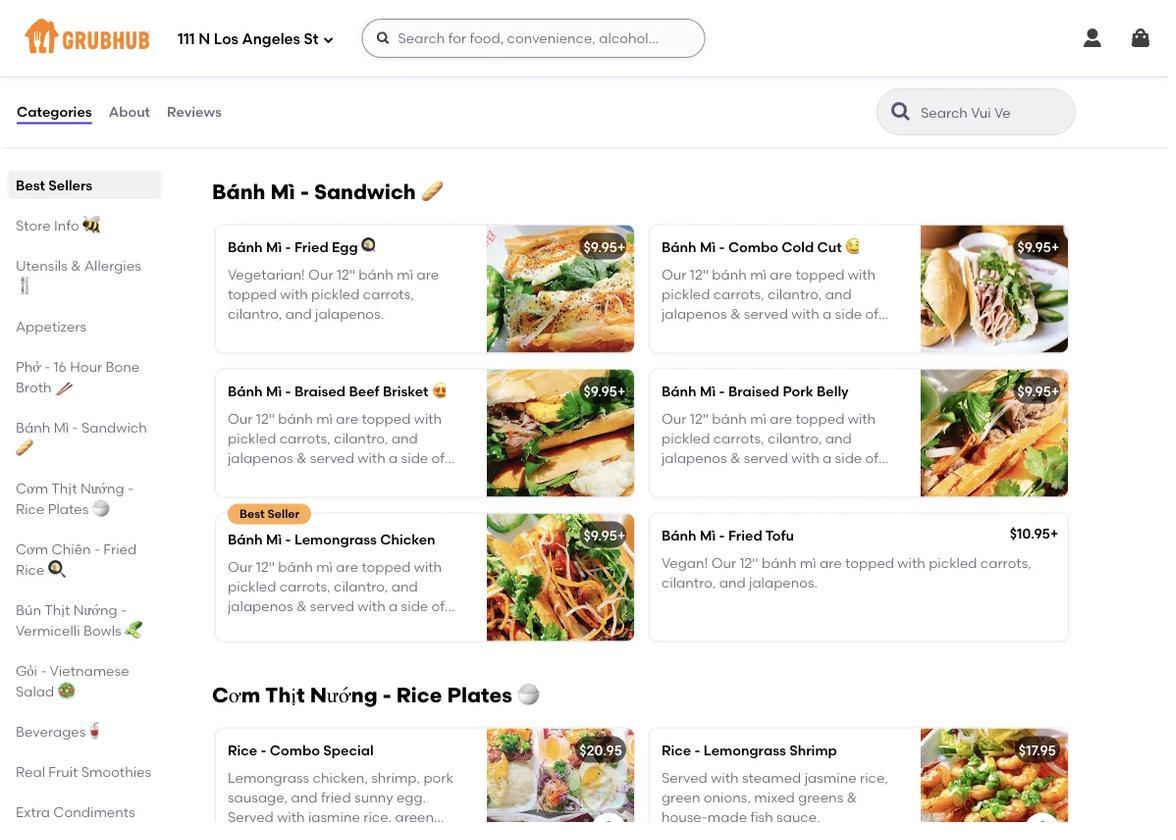 Task type: vqa. For each thing, say whether or not it's contained in the screenshot.
Smoothie
no



Task type: locate. For each thing, give the bounding box(es) containing it.
served with steamed jasmine rice, green onions, mixed greens & house-made fish sauce.
[[662, 770, 888, 824]]

steamed
[[742, 770, 801, 786]]

mì
[[397, 266, 413, 283], [750, 266, 767, 283], [316, 410, 333, 427], [750, 410, 767, 427], [800, 555, 816, 571], [316, 559, 333, 575]]

- left 16
[[44, 358, 50, 375]]

lemongrass inside lemongrass chicken, shrimp, pork sausage, and fried sunny egg. served with jasmine rice, gre
[[228, 770, 309, 786]]

braised left beef
[[294, 383, 346, 399]]

0 vertical spatial nướng
[[80, 480, 124, 497]]

carrots, for bánh mì - braised pork belly
[[713, 430, 764, 447]]

(gf) for phở shrimp 🍤
[[662, 51, 690, 68]]

bánh mì - lemongrass chicken image
[[487, 514, 634, 641]]

lemongrass down the seller
[[294, 531, 377, 548]]

cilantro, for bánh mì - braised pork belly
[[768, 430, 822, 447]]

0 horizontal spatial jasmine
[[308, 810, 360, 824]]

12" down the egg
[[337, 266, 355, 283]]

1 vertical spatial 🥖
[[16, 440, 29, 456]]

vietnamese
[[50, 663, 129, 679]]

bánh down bánh mì - braised pork belly
[[712, 410, 747, 427]]

carrots, down $10.95
[[981, 555, 1032, 571]]

phở for phở - 16 hour bone broth 🥢
[[16, 358, 41, 375]]

rice inside cơm thịt nướng - rice plates 🍚
[[16, 501, 44, 517]]

limes for 🍤
[[906, 51, 941, 68]]

served down the bánh mì - lemongrass chicken
[[310, 599, 354, 615]]

extra
[[16, 804, 50, 821]]

- inside gỏi - vietnamese salad 🥗
[[41, 663, 47, 679]]

bún thịt nướng - vermicelli bowls 🥒 tab
[[16, 600, 153, 641]]

egg.
[[396, 790, 426, 806]]

basil, down 111 n los angeles st
[[228, 75, 262, 92]]

& right the utensils
[[71, 257, 81, 274]]

thịt
[[51, 480, 77, 497], [44, 602, 70, 618], [265, 683, 305, 708]]

svg image
[[1081, 27, 1104, 50], [1129, 27, 1152, 50], [597, 819, 620, 824], [1031, 819, 1054, 824]]

our for bánh mì - braised beef brisket 😍
[[228, 410, 253, 427]]

0 vertical spatial rice,
[[860, 770, 888, 786]]

- up the 🥒
[[121, 602, 127, 618]]

🥢
[[55, 379, 69, 396]]

- up shrimp,
[[383, 683, 391, 708]]

🍳 inside cơm chiên - fried rice 🍳
[[48, 561, 62, 578]]

+ for phở chicken breast
[[617, 23, 626, 40]]

1 vertical spatial bánh mì - sandwich 🥖
[[16, 419, 147, 456]]

gỏi - vietnamese salad 🥗 tab
[[16, 661, 153, 702]]

1 horizontal spatial basil,
[[868, 51, 903, 68]]

rice up cơm chiên - fried rice 🍳
[[16, 501, 44, 517]]

n
[[199, 31, 210, 48]]

rice,
[[860, 770, 888, 786], [363, 810, 392, 824]]

limes
[[906, 51, 941, 68], [266, 75, 300, 92]]

sausage,
[[228, 790, 288, 806]]

🤤
[[845, 238, 859, 255]]

1 horizontal spatial 🥖
[[421, 179, 442, 204]]

bánh for bánh mì - combo cold cut 🤤
[[712, 266, 747, 283]]

12" down 'best seller'
[[256, 559, 275, 575]]

&
[[71, 257, 81, 274], [730, 306, 741, 323], [296, 450, 307, 467], [730, 450, 741, 467], [296, 599, 307, 615], [847, 790, 857, 806]]

cilantro, down the bánh mì - lemongrass chicken
[[334, 579, 388, 595]]

sauce.
[[777, 810, 820, 824]]

0 horizontal spatial shrimp
[[692, 23, 739, 40]]

- down bánh mì - sandwich 🥖 tab
[[128, 480, 134, 497]]

sandwich
[[314, 179, 416, 204], [81, 419, 147, 436]]

0 horizontal spatial bánh mì - sandwich 🥖
[[16, 419, 147, 456]]

0 vertical spatial jasmine
[[805, 770, 857, 786]]

phở
[[662, 23, 688, 40], [228, 27, 254, 44], [16, 358, 41, 375]]

🍚 inside cơm thịt nướng - rice plates 🍚 tab
[[92, 501, 106, 517]]

🍳 for egg
[[361, 238, 375, 255]]

carrots, for bánh mì - combo cold cut 🤤
[[713, 286, 764, 303]]

😍
[[432, 383, 446, 399]]

2 braised from the left
[[728, 383, 780, 399]]

sandwich down phở - 16 hour bone broth 🥢 tab
[[81, 419, 147, 436]]

jalapenos. up search vui ve search box
[[974, 51, 1042, 68]]

of for cut
[[865, 306, 879, 323]]

2 vertical spatial thịt
[[265, 683, 305, 708]]

0 horizontal spatial bean
[[340, 55, 375, 72]]

0 horizontal spatial fried
[[103, 541, 137, 558]]

carrots, for bánh mì - lemongrass chicken
[[279, 579, 331, 595]]

pho
[[662, 326, 688, 343], [228, 470, 254, 487], [662, 470, 688, 487], [228, 618, 254, 635]]

1 vertical spatial best
[[240, 507, 265, 521]]

a down belly
[[823, 450, 832, 467]]

plates up pork
[[447, 683, 512, 708]]

- inside bún thịt nướng - vermicelli bowls 🥒
[[121, 602, 127, 618]]

🍚 up rice  - combo special image
[[517, 683, 538, 708]]

1 horizontal spatial chicken
[[380, 531, 435, 548]]

jalapenos. down breast
[[333, 75, 402, 92]]

1 vertical spatial nướng
[[73, 602, 117, 618]]

fried left the egg
[[294, 238, 329, 255]]

2 vertical spatial lemongrass
[[228, 770, 309, 786]]

rice  - lemongrass shrimp
[[662, 742, 837, 759]]

cơm thịt nướng - rice plates 🍚 tab
[[16, 478, 153, 519]]

1 horizontal spatial bánh mì - sandwich 🥖
[[212, 179, 442, 204]]

🍚 up cơm chiên - fried rice 🍳 "tab"
[[92, 501, 106, 517]]

fried right chiên
[[103, 541, 137, 558]]

pickled inside vegetarian! our 12" bánh mì are topped with pickled carrots, cilantro, and jalapenos.
[[311, 286, 360, 303]]

pho for bánh mì - lemongrass chicken
[[228, 618, 254, 635]]

0 vertical spatial 🍚
[[92, 501, 106, 517]]

with inside lemongrass chicken, shrimp, pork sausage, and fried sunny egg. served with jasmine rice, gre
[[277, 810, 305, 824]]

mì for bánh mì - lemongrass chicken
[[316, 559, 333, 575]]

served
[[694, 51, 740, 68], [260, 55, 306, 72], [662, 770, 708, 786], [228, 810, 274, 824]]

0 vertical spatial chicken
[[258, 27, 313, 44]]

and inside (gf) served with bean sprouts, basil, limes and jalapenos.
[[304, 75, 330, 92]]

lemongrass chicken, shrimp, pork sausage, and fried sunny egg. served with jasmine rice, gre
[[228, 770, 453, 824]]

best
[[16, 177, 45, 193], [240, 507, 265, 521]]

vermicelli
[[16, 622, 80, 639]]

mì down 🥢
[[54, 419, 69, 436]]

our 12" bánh mì are topped with pickled carrots, cilantro, and jalapenos & served with a side of pho dip. down bánh mì - combo cold cut 🤤
[[662, 266, 879, 343]]

appetizers tab
[[16, 316, 153, 337]]

1 horizontal spatial (gf) served with bean sprouts, basil, limes and jalapenos.
[[662, 51, 1042, 68]]

2 vertical spatial cơm
[[212, 683, 261, 708]]

0 vertical spatial best
[[16, 177, 45, 193]]

served for cold
[[744, 306, 788, 323]]

topped for bánh mì - braised beef brisket 😍
[[362, 410, 411, 427]]

+ for bánh mì - combo cold cut 🤤
[[1051, 238, 1060, 255]]

side for cut
[[835, 306, 862, 323]]

svg image
[[375, 30, 391, 46], [322, 34, 334, 46]]

2 horizontal spatial phở
[[662, 23, 688, 40]]

1 vertical spatial thịt
[[44, 602, 70, 618]]

phở inside phở - 16 hour bone broth 🥢
[[16, 358, 41, 375]]

12" inside vegetarian! our 12" bánh mì are topped with pickled carrots, cilantro, and jalapenos.
[[337, 266, 355, 283]]

1 horizontal spatial braised
[[728, 383, 780, 399]]

1 horizontal spatial bean
[[774, 51, 809, 68]]

1 vertical spatial jasmine
[[308, 810, 360, 824]]

0 horizontal spatial 🍳
[[48, 561, 62, 578]]

0 horizontal spatial chicken
[[258, 27, 313, 44]]

phở - 16 hour bone broth 🥢
[[16, 358, 139, 396]]

svg image right st
[[322, 34, 334, 46]]

$9.95 + for bánh mì - braised pork belly
[[1017, 383, 1060, 399]]

mì inside vegan! our 12" bánh mì are topped with pickled carrots, cilantro, and jalapenos.
[[800, 555, 816, 571]]

best left the seller
[[240, 507, 265, 521]]

- inside cơm thịt nướng - rice plates 🍚
[[128, 480, 134, 497]]

bánh mì - sandwich 🥖
[[212, 179, 442, 204], [16, 419, 147, 456]]

0 vertical spatial combo
[[728, 238, 778, 255]]

2 vertical spatial nướng
[[310, 683, 378, 708]]

rice up bún at the bottom
[[16, 561, 44, 578]]

our 12" bánh mì are topped with pickled carrots, cilantro, and jalapenos & served with a side of pho dip. for pork
[[662, 410, 879, 487]]

carrots, inside vegetarian! our 12" bánh mì are topped with pickled carrots, cilantro, and jalapenos.
[[363, 286, 414, 303]]

1 horizontal spatial cơm thịt nướng - rice plates 🍚
[[212, 683, 538, 708]]

1 vertical spatial cơm thịt nướng - rice plates 🍚
[[212, 683, 538, 708]]

1 vertical spatial sandwich
[[81, 419, 147, 436]]

our
[[308, 266, 333, 283], [662, 266, 687, 283], [228, 410, 253, 427], [662, 410, 687, 427], [711, 555, 736, 571], [228, 559, 253, 575]]

jalapenos. inside vegetarian! our 12" bánh mì are topped with pickled carrots, cilantro, and jalapenos.
[[315, 306, 384, 323]]

best left sellers
[[16, 177, 45, 193]]

and left fried
[[291, 790, 318, 806]]

12" down "bánh mì - braised beef brisket 😍"
[[256, 410, 275, 427]]

best inside tab
[[16, 177, 45, 193]]

best sellers tab
[[16, 175, 153, 195]]

& up the seller
[[296, 450, 307, 467]]

sandwich up the egg
[[314, 179, 416, 204]]

phở for phở shrimp 🍤
[[662, 23, 688, 40]]

beverages🥤 tab
[[16, 722, 153, 742]]

0 horizontal spatial 🍚
[[92, 501, 106, 517]]

cơm up rice  - combo special
[[212, 683, 261, 708]]

1 vertical spatial rice,
[[363, 810, 392, 824]]

0 horizontal spatial plates
[[48, 501, 89, 517]]

1 horizontal spatial best
[[240, 507, 265, 521]]

basil, up search icon
[[868, 51, 903, 68]]

1 horizontal spatial limes
[[906, 51, 941, 68]]

1 horizontal spatial sprouts,
[[812, 51, 865, 68]]

jalapenos down 'best seller'
[[228, 599, 293, 615]]

0 vertical spatial bánh mì - sandwich 🥖
[[212, 179, 442, 204]]

nướng up bowls
[[73, 602, 117, 618]]

are for bánh mì - combo cold cut 🤤
[[770, 266, 792, 283]]

combo left "cold"
[[728, 238, 778, 255]]

cơm thịt nướng - rice plates 🍚
[[16, 480, 134, 517], [212, 683, 538, 708]]

1 vertical spatial 🍳
[[48, 561, 62, 578]]

carrots,
[[363, 286, 414, 303], [713, 286, 764, 303], [279, 430, 331, 447], [713, 430, 764, 447], [981, 555, 1032, 571], [279, 579, 331, 595]]

nướng up special
[[310, 683, 378, 708]]

bánh down tofu on the right bottom of the page
[[762, 555, 797, 571]]

our 12" bánh mì are topped with pickled carrots, cilantro, and jalapenos & served with a side of pho dip. down "bánh mì - braised beef brisket 😍"
[[228, 410, 445, 487]]

$9.95 for bánh mì - combo cold cut 🤤
[[1017, 238, 1051, 255]]

- down phở - 16 hour bone broth 🥢
[[72, 419, 78, 436]]

0 horizontal spatial cơm thịt nướng - rice plates 🍚
[[16, 480, 134, 517]]

our 12" bánh mì are topped with pickled carrots, cilantro, and jalapenos & served with a side of pho dip. down bánh mì - braised pork belly
[[662, 410, 879, 487]]

cilantro, for bánh mì - combo cold cut 🤤
[[768, 286, 822, 303]]

cơm chiên - fried rice 🍳 tab
[[16, 539, 153, 580]]

1 horizontal spatial 🍚
[[517, 683, 538, 708]]

basil, for phở chicken breast
[[228, 75, 262, 92]]

12" inside vegan! our 12" bánh mì are topped with pickled carrots, cilantro, and jalapenos.
[[740, 555, 758, 571]]

topped inside vegetarian! our 12" bánh mì are topped with pickled carrots, cilantro, and jalapenos.
[[228, 286, 277, 303]]

1 horizontal spatial sandwich
[[314, 179, 416, 204]]

0 horizontal spatial 🥖
[[16, 440, 29, 456]]

thịt inside cơm thịt nướng - rice plates 🍚 tab
[[51, 480, 77, 497]]

fried for egg
[[294, 238, 329, 255]]

cơm inside cơm chiên - fried rice 🍳
[[16, 541, 48, 558]]

jasmine up greens
[[805, 770, 857, 786]]

cut
[[817, 238, 842, 255]]

phở right $15.95 +
[[662, 23, 688, 40]]

with inside vegetarian! our 12" bánh mì are topped with pickled carrots, cilantro, and jalapenos.
[[280, 286, 308, 303]]

a down the bánh mì - lemongrass chicken
[[389, 599, 398, 615]]

0 horizontal spatial limes
[[266, 75, 300, 92]]

our 12" bánh mì are topped with pickled carrots, cilantro, and jalapenos & served with a side of pho dip.
[[662, 266, 879, 343], [228, 410, 445, 487], [662, 410, 879, 487], [228, 559, 445, 635]]

cilantro, inside vegetarian! our 12" bánh mì are topped with pickled carrots, cilantro, and jalapenos.
[[228, 306, 282, 323]]

are for bánh mì - braised pork belly
[[770, 410, 792, 427]]

- inside cơm chiên - fried rice 🍳
[[94, 541, 100, 558]]

+
[[617, 23, 626, 40], [617, 238, 626, 255], [1051, 238, 1060, 255], [617, 383, 626, 399], [1051, 383, 1060, 399], [1050, 525, 1059, 542], [617, 527, 626, 544]]

our 12" bánh mì are topped with pickled carrots, cilantro, and jalapenos & served with a side of pho dip. down the bánh mì - lemongrass chicken
[[228, 559, 445, 635]]

& for bánh mì - braised pork belly
[[730, 450, 741, 467]]

of for belly
[[865, 450, 879, 467]]

served down bánh mì - braised pork belly
[[744, 450, 788, 467]]

dip. for bánh mì - combo cold cut 🤤
[[691, 326, 716, 343]]

sprouts, for phở shrimp 🍤
[[812, 51, 865, 68]]

jalapenos. down tofu on the right bottom of the page
[[749, 575, 818, 591]]

thịt up vermicelli
[[44, 602, 70, 618]]

0 vertical spatial shrimp
[[692, 23, 739, 40]]

12"
[[337, 266, 355, 283], [690, 266, 709, 283], [256, 410, 275, 427], [690, 410, 709, 427], [740, 555, 758, 571], [256, 559, 275, 575]]

of
[[865, 306, 879, 323], [432, 450, 445, 467], [865, 450, 879, 467], [432, 599, 445, 615]]

0 horizontal spatial sprouts,
[[378, 55, 431, 72]]

and down the bánh mì - lemongrass chicken
[[391, 579, 418, 595]]

1 horizontal spatial rice,
[[860, 770, 888, 786]]

bánh down "bánh mì - braised beef brisket 😍"
[[278, 410, 313, 427]]

0 horizontal spatial (gf)
[[228, 55, 256, 72]]

are
[[417, 266, 439, 283], [770, 266, 792, 283], [336, 410, 358, 427], [770, 410, 792, 427], [820, 555, 842, 571], [336, 559, 358, 575]]

(gf) down phở shrimp 🍤
[[662, 51, 690, 68]]

cơm thịt nướng - rice plates 🍚 up chiên
[[16, 480, 134, 517]]

pho for bánh mì - braised pork belly
[[662, 470, 688, 487]]

jasmine
[[805, 770, 857, 786], [308, 810, 360, 824]]

lemongrass up sausage,
[[228, 770, 309, 786]]

1 vertical spatial 🍚
[[517, 683, 538, 708]]

0 horizontal spatial combo
[[270, 742, 320, 759]]

2 horizontal spatial fried
[[728, 527, 762, 544]]

12" for bánh mì - lemongrass chicken
[[256, 559, 275, 575]]

& for bánh mì - braised beef brisket 😍
[[296, 450, 307, 467]]

mì for bánh mì - braised beef brisket 😍
[[316, 410, 333, 427]]

jalapenos for bánh mì - braised beef brisket 😍
[[228, 450, 293, 467]]

with inside served with steamed jasmine rice, green onions, mixed greens & house-made fish sauce.
[[711, 770, 739, 786]]

extra condiments
[[16, 804, 135, 821]]

bánh down bánh mì - combo cold cut 🤤
[[712, 266, 747, 283]]

🐝
[[82, 217, 96, 234]]

rice, inside served with steamed jasmine rice, green onions, mixed greens & house-made fish sauce.
[[860, 770, 888, 786]]

smoothies
[[81, 764, 151, 780]]

basil, for phở shrimp 🍤
[[868, 51, 903, 68]]

- inside bánh mì - sandwich 🥖
[[72, 419, 78, 436]]

1 horizontal spatial (gf)
[[662, 51, 690, 68]]

bánh down the bánh mì - lemongrass chicken
[[278, 559, 313, 575]]

topped
[[796, 266, 845, 283], [228, 286, 277, 303], [362, 410, 411, 427], [796, 410, 845, 427], [845, 555, 894, 571], [362, 559, 411, 575]]

0 horizontal spatial basil,
[[228, 75, 262, 92]]

jalapenos for bánh mì - braised pork belly
[[662, 450, 727, 467]]

limes up search icon
[[906, 51, 941, 68]]

1 vertical spatial basil,
[[228, 75, 262, 92]]

our 12" bánh mì are topped with pickled carrots, cilantro, and jalapenos & served with a side of pho dip. for cold
[[662, 266, 879, 343]]

cilantro, down vegetarian!
[[228, 306, 282, 323]]

1 horizontal spatial jasmine
[[805, 770, 857, 786]]

served inside served with steamed jasmine rice, green onions, mixed greens & house-made fish sauce.
[[662, 770, 708, 786]]

our 12" bánh mì are topped with pickled carrots, cilantro, and jalapenos & served with a side of pho dip. for beef
[[228, 410, 445, 487]]

0 horizontal spatial braised
[[294, 383, 346, 399]]

0 vertical spatial 🍳
[[361, 238, 375, 255]]

$9.95 for bánh mì - fried egg 🍳
[[584, 238, 617, 255]]

lemongrass
[[294, 531, 377, 548], [704, 742, 786, 759], [228, 770, 309, 786]]

and down the bánh mì - fried tofu
[[719, 575, 746, 591]]

cilantro, for bánh mì - braised beef brisket 😍
[[334, 430, 388, 447]]

0 vertical spatial limes
[[906, 51, 941, 68]]

Search for food, convenience, alcohol... search field
[[362, 19, 705, 58]]

bún thịt nướng - vermicelli bowls 🥒
[[16, 602, 138, 639]]

limes down angeles
[[266, 75, 300, 92]]

shrimp
[[692, 23, 739, 40], [789, 742, 837, 759]]

braised for beef
[[294, 383, 346, 399]]

thịt up rice  - combo special
[[265, 683, 305, 708]]

limes for breast
[[266, 75, 300, 92]]

and down st
[[304, 75, 330, 92]]

our inside vegetarian! our 12" bánh mì are topped with pickled carrots, cilantro, and jalapenos.
[[308, 266, 333, 283]]

0 vertical spatial cơm
[[16, 480, 48, 497]]

carrots, down "bánh mì - braised beef brisket 😍"
[[279, 430, 331, 447]]

12" for bánh mì - braised beef brisket 😍
[[256, 410, 275, 427]]

fried
[[294, 238, 329, 255], [728, 527, 762, 544], [103, 541, 137, 558]]

& down the bánh mì - lemongrass chicken
[[296, 599, 307, 615]]

0 vertical spatial thịt
[[51, 480, 77, 497]]

bánh mì - combo cold cut 🤤
[[662, 238, 859, 255]]

cilantro, down 'vegan!'
[[662, 575, 716, 591]]

and inside lemongrass chicken, shrimp, pork sausage, and fried sunny egg. served with jasmine rice, gre
[[291, 790, 318, 806]]

bánh mì - lemongrass chicken
[[228, 531, 435, 548]]

1 horizontal spatial 🍳
[[361, 238, 375, 255]]

0 horizontal spatial sandwich
[[81, 419, 147, 436]]

0 horizontal spatial (gf) served with bean sprouts, basil, limes and jalapenos.
[[228, 55, 431, 92]]

appetizers
[[16, 318, 86, 335]]

rice inside cơm chiên - fried rice 🍳
[[16, 561, 44, 578]]

cilantro, down "cold"
[[768, 286, 822, 303]]

0 horizontal spatial phở
[[16, 358, 41, 375]]

Search Vui Ve search field
[[919, 103, 1069, 122]]

12" for bánh mì - combo cold cut 🤤
[[690, 266, 709, 283]]

0 vertical spatial cơm thịt nướng - rice plates 🍚
[[16, 480, 134, 517]]

onions,
[[704, 790, 751, 806]]

main navigation navigation
[[0, 0, 1168, 77]]

1 vertical spatial plates
[[447, 683, 512, 708]]

thịt inside bún thịt nướng - vermicelli bowls 🥒
[[44, 602, 70, 618]]

mì for bánh mì - braised pork belly
[[750, 410, 767, 427]]

bánh mì - sandwich 🥖 tab
[[16, 417, 153, 458]]

- left pork
[[719, 383, 725, 399]]

0 vertical spatial plates
[[48, 501, 89, 517]]

-
[[300, 179, 309, 204], [285, 238, 291, 255], [719, 238, 725, 255], [44, 358, 50, 375], [285, 383, 291, 399], [719, 383, 725, 399], [72, 419, 78, 436], [128, 480, 134, 497], [719, 527, 725, 544], [285, 531, 291, 548], [94, 541, 100, 558], [121, 602, 127, 618], [41, 663, 47, 679], [383, 683, 391, 708], [261, 742, 266, 759], [695, 742, 700, 759]]

side for belly
[[835, 450, 862, 467]]

dip. for bánh mì - braised pork belly
[[691, 470, 716, 487]]

plates up chiên
[[48, 501, 89, 517]]

limes inside (gf) served with bean sprouts, basil, limes and jalapenos.
[[266, 75, 300, 92]]

house-
[[662, 810, 708, 824]]

jalapenos down bánh mì - combo cold cut 🤤
[[662, 306, 727, 323]]

0 horizontal spatial svg image
[[322, 34, 334, 46]]

1 vertical spatial lemongrass
[[704, 742, 786, 759]]

mì left pork
[[700, 383, 716, 399]]

and
[[944, 51, 970, 68], [304, 75, 330, 92], [825, 286, 852, 303], [285, 306, 312, 323], [391, 430, 418, 447], [825, 430, 852, 447], [719, 575, 746, 591], [391, 579, 418, 595], [291, 790, 318, 806]]

1 horizontal spatial fried
[[294, 238, 329, 255]]

jasmine down fried
[[308, 810, 360, 824]]

served down bánh mì - combo cold cut 🤤
[[744, 306, 788, 323]]

store info 🐝 tab
[[16, 215, 153, 236]]

best for best seller
[[240, 507, 265, 521]]

dip.
[[691, 326, 716, 343], [257, 470, 282, 487], [691, 470, 716, 487], [257, 618, 282, 635]]

our for bánh mì - braised pork belly
[[662, 410, 687, 427]]

0 horizontal spatial rice,
[[363, 810, 392, 824]]

nướng inside tab
[[80, 480, 124, 497]]

& down bánh mì - braised pork belly
[[730, 450, 741, 467]]

cơm inside tab
[[16, 480, 48, 497]]

0 vertical spatial basil,
[[868, 51, 903, 68]]

condiments
[[53, 804, 135, 821]]

dip. for bánh mì - lemongrass chicken
[[257, 618, 282, 635]]

served down phở shrimp 🍤
[[694, 51, 740, 68]]

0 horizontal spatial best
[[16, 177, 45, 193]]

cilantro, down pork
[[768, 430, 822, 447]]

1 vertical spatial cơm
[[16, 541, 48, 558]]

1 braised from the left
[[294, 383, 346, 399]]

🥖 inside tab
[[16, 440, 29, 456]]

(gf) down 111 n los angeles st
[[228, 55, 256, 72]]

bánh inside bánh mì - sandwich 🥖 tab
[[16, 419, 50, 436]]

pickled for bánh mì - braised beef brisket 😍
[[228, 430, 276, 447]]

bean for phở shrimp 🍤
[[774, 51, 809, 68]]

thịt down bánh mì - sandwich 🥖 tab
[[51, 480, 77, 497]]

& down bánh mì - combo cold cut 🤤
[[730, 306, 741, 323]]

seller
[[268, 507, 300, 521]]

bánh for bánh mì - braised pork belly
[[712, 410, 747, 427]]

1 vertical spatial shrimp
[[789, 742, 837, 759]]

jalapenos. down the egg
[[315, 306, 384, 323]]

sprouts, for phở chicken breast
[[378, 55, 431, 72]]

bánh mì - sandwich 🥖 up the egg
[[212, 179, 442, 204]]

nướng inside bún thịt nướng - vermicelli bowls 🥒
[[73, 602, 117, 618]]

best sellers
[[16, 177, 92, 193]]

carrots, for bánh mì - braised beef brisket 😍
[[279, 430, 331, 447]]

🍳 down chiên
[[48, 561, 62, 578]]

1 vertical spatial limes
[[266, 75, 300, 92]]

(gf) served with bean sprouts, basil, limes and jalapenos. down st
[[228, 55, 431, 92]]

best for best sellers
[[16, 177, 45, 193]]

side
[[835, 306, 862, 323], [401, 450, 428, 467], [835, 450, 862, 467], [401, 599, 428, 615]]

sellers
[[48, 177, 92, 193]]

chicken
[[258, 27, 313, 44], [380, 531, 435, 548]]

a for brisket
[[389, 450, 398, 467]]

🍚
[[92, 501, 106, 517], [517, 683, 538, 708]]

lemongrass up "steamed"
[[704, 742, 786, 759]]

svg image right breast
[[375, 30, 391, 46]]

1 horizontal spatial phở
[[228, 27, 254, 44]]

- right the gỏi
[[41, 663, 47, 679]]

jalapenos
[[662, 306, 727, 323], [228, 450, 293, 467], [662, 450, 727, 467], [228, 599, 293, 615]]

$9.95 for bánh mì - braised beef brisket 😍
[[584, 383, 617, 399]]

$9.95 + for bánh mì - fried egg 🍳
[[584, 238, 626, 255]]

12" for bánh mì - braised pork belly
[[690, 410, 709, 427]]

cơm
[[16, 480, 48, 497], [16, 541, 48, 558], [212, 683, 261, 708]]

mì inside bánh mì - sandwich 🥖
[[54, 419, 69, 436]]

thịt for cơm thịt nướng - rice plates 🍚 tab on the left bottom
[[51, 480, 77, 497]]

cơm for cơm thịt nướng - rice plates 🍚 tab on the left bottom
[[16, 480, 48, 497]]

bánh down 'bánh mì - fried egg 🍳'
[[359, 266, 394, 283]]



Task type: describe. For each thing, give the bounding box(es) containing it.
(gf) served with bean sprouts, basil, limes and jalapenos. for breast
[[228, 55, 431, 92]]

topped for bánh mì - combo cold cut 🤤
[[796, 266, 845, 283]]

tofu
[[765, 527, 794, 544]]

thịt for 'bún thịt nướng - vermicelli bowls 🥒' tab
[[44, 602, 70, 618]]

of for brisket
[[432, 450, 445, 467]]

a for belly
[[823, 450, 832, 467]]

real
[[16, 764, 45, 780]]

+ for bánh mì - fried egg 🍳
[[617, 238, 626, 255]]

- down the seller
[[285, 531, 291, 548]]

$9.95 + for bánh mì - combo cold cut 🤤
[[1017, 238, 1060, 255]]

bánh mì - sandwich 🥖 inside tab
[[16, 419, 147, 456]]

topped for bánh mì - braised pork belly
[[796, 410, 845, 427]]

bánh inside vegan! our 12" bánh mì are topped with pickled carrots, cilantro, and jalapenos.
[[762, 555, 797, 571]]

jasmine inside served with steamed jasmine rice, green onions, mixed greens & house-made fish sauce.
[[805, 770, 857, 786]]

111
[[178, 31, 195, 48]]

phở shrimp 🍤
[[662, 23, 756, 40]]

pickled for bánh mì - combo cold cut 🤤
[[662, 286, 710, 303]]

nướng for cơm thịt nướng - rice plates 🍚 tab on the left bottom
[[80, 480, 124, 497]]

fried inside cơm chiên - fried rice 🍳
[[103, 541, 137, 558]]

rice  - lemongrass shrimp image
[[921, 729, 1068, 824]]

pho for bánh mì - combo cold cut 🤤
[[662, 326, 688, 343]]

fried for tofu
[[728, 527, 762, 544]]

pickled for bánh mì - lemongrass chicken
[[228, 579, 276, 595]]

rice  - combo special image
[[487, 729, 634, 824]]

topped for bánh mì - lemongrass chicken
[[362, 559, 411, 575]]

fruit
[[48, 764, 78, 780]]

store info 🐝
[[16, 217, 96, 234]]

sandwich inside tab
[[81, 419, 147, 436]]

rice  - combo special
[[228, 742, 374, 759]]

and inside vegetarian! our 12" bánh mì are topped with pickled carrots, cilantro, and jalapenos.
[[285, 306, 312, 323]]

cilantro, inside vegan! our 12" bánh mì are topped with pickled carrots, cilantro, and jalapenos.
[[662, 575, 716, 591]]

and down cut
[[825, 286, 852, 303]]

a for cut
[[823, 306, 832, 323]]

mì left beef
[[266, 383, 282, 399]]

- up the green at the bottom right of the page
[[695, 742, 700, 759]]

$17.95
[[1019, 742, 1056, 759]]

gỏi - vietnamese salad 🥗
[[16, 663, 129, 700]]

bánh mì - fried tofu
[[662, 527, 794, 544]]

beverages🥤
[[16, 723, 99, 740]]

are inside vegetarian! our 12" bánh mì are topped with pickled carrots, cilantro, and jalapenos.
[[417, 266, 439, 283]]

categories
[[17, 103, 92, 120]]

angeles
[[242, 31, 300, 48]]

beef
[[349, 383, 379, 399]]

mixed
[[754, 790, 795, 806]]

cold
[[782, 238, 814, 255]]

served for chicken
[[310, 599, 354, 615]]

mì up 'bánh mì - fried egg 🍳'
[[270, 179, 295, 204]]

jalapenos for bánh mì - combo cold cut 🤤
[[662, 306, 727, 323]]

salad
[[16, 683, 54, 700]]

our inside vegan! our 12" bánh mì are topped with pickled carrots, cilantro, and jalapenos.
[[711, 555, 736, 571]]

$10.95
[[1010, 525, 1050, 542]]

bánh for bánh mì - braised beef brisket 😍
[[278, 410, 313, 427]]

extra condiments tab
[[16, 802, 153, 823]]

mì up vegetarian!
[[266, 238, 282, 255]]

greens
[[798, 790, 843, 806]]

mì up 'vegan!'
[[700, 527, 716, 544]]

& for bánh mì - lemongrass chicken
[[296, 599, 307, 615]]

vegan! our 12" bánh mì are topped with pickled carrots, cilantro, and jalapenos.
[[662, 555, 1032, 591]]

phở for phở chicken breast
[[228, 27, 254, 44]]

pork
[[783, 383, 813, 399]]

pork
[[423, 770, 453, 786]]

fish
[[750, 810, 773, 824]]

our 12" bánh mì are topped with pickled carrots, cilantro, and jalapenos & served with a side of pho dip. for chicken
[[228, 559, 445, 635]]

belly
[[817, 383, 849, 399]]

st
[[304, 31, 319, 48]]

jalapenos. inside vegan! our 12" bánh mì are topped with pickled carrots, cilantro, and jalapenos.
[[749, 575, 818, 591]]

bánh mì - braised pork belly image
[[921, 369, 1068, 497]]

1 horizontal spatial shrimp
[[789, 742, 837, 759]]

mì inside vegetarian! our 12" bánh mì are topped with pickled carrots, cilantro, and jalapenos.
[[397, 266, 413, 283]]

$9.95 for bánh mì - braised pork belly
[[1017, 383, 1051, 399]]

pickled inside vegan! our 12" bánh mì are topped with pickled carrots, cilantro, and jalapenos.
[[929, 555, 977, 571]]

best seller
[[240, 507, 300, 521]]

our for bánh mì - lemongrass chicken
[[228, 559, 253, 575]]

broth
[[16, 379, 52, 396]]

carrots, inside vegan! our 12" bánh mì are topped with pickled carrots, cilantro, and jalapenos.
[[981, 555, 1032, 571]]

cơm chiên - fried rice 🍳
[[16, 541, 137, 578]]

bánh mì - fried egg 🍳 image
[[487, 225, 634, 353]]

breast
[[316, 27, 360, 44]]

cơm for cơm chiên - fried rice 🍳 "tab"
[[16, 541, 48, 558]]

topped inside vegan! our 12" bánh mì are topped with pickled carrots, cilantro, and jalapenos.
[[845, 555, 894, 571]]

gỏi
[[16, 663, 37, 679]]

bánh for bánh mì - lemongrass chicken
[[278, 559, 313, 575]]

1 horizontal spatial svg image
[[375, 30, 391, 46]]

bánh inside vegetarian! our 12" bánh mì are topped with pickled carrots, cilantro, and jalapenos.
[[359, 266, 394, 283]]

bánh mì - fried egg 🍳
[[228, 238, 375, 255]]

bánh mì - braised beef brisket 😍
[[228, 383, 446, 399]]

bánh mì - combo cold cut 🤤 image
[[921, 225, 1068, 353]]

sunny
[[354, 790, 393, 806]]

utensils
[[16, 257, 67, 274]]

reviews button
[[166, 77, 223, 147]]

(gf) for phở chicken breast
[[228, 55, 256, 72]]

served for beef
[[310, 450, 354, 467]]

- up vegetarian!
[[285, 238, 291, 255]]

+ for bánh mì - braised pork belly
[[1051, 383, 1060, 399]]

about button
[[108, 77, 151, 147]]

and inside vegan! our 12" bánh mì are topped with pickled carrots, cilantro, and jalapenos.
[[719, 575, 746, 591]]

rice up pork
[[396, 683, 442, 708]]

(gf) served with bean sprouts, basil, limes and jalapenos. for 🍤
[[662, 51, 1042, 68]]

bowls
[[83, 622, 121, 639]]

jalapenos for bánh mì - lemongrass chicken
[[228, 599, 293, 615]]

🥗
[[58, 683, 71, 700]]

search icon image
[[889, 100, 913, 124]]

served down angeles
[[260, 55, 306, 72]]

with inside vegan! our 12" bánh mì are topped with pickled carrots, cilantro, and jalapenos.
[[898, 555, 925, 571]]

🍤
[[743, 23, 756, 40]]

allergies
[[84, 257, 141, 274]]

utensils & allergies 🍴
[[16, 257, 141, 294]]

about
[[109, 103, 150, 120]]

and down belly
[[825, 430, 852, 447]]

nướng for 'bún thịt nướng - vermicelli bowls 🥒' tab
[[73, 602, 117, 618]]

bean for phở chicken breast
[[340, 55, 375, 72]]

pickled for bánh mì - braised pork belly
[[662, 430, 710, 447]]

🍴
[[16, 278, 29, 294]]

hour
[[70, 358, 102, 375]]

special
[[323, 742, 374, 759]]

bánh mì - braised beef brisket 😍 image
[[487, 369, 634, 497]]

bún
[[16, 602, 41, 618]]

reviews
[[167, 103, 222, 120]]

store
[[16, 217, 51, 234]]

plates inside cơm thịt nướng - rice plates 🍚
[[48, 501, 89, 517]]

vegetarian! our 12" bánh mì are topped with pickled carrots, cilantro, and jalapenos.
[[228, 266, 439, 323]]

real fruit smoothies
[[16, 764, 151, 780]]

served inside lemongrass chicken, shrimp, pork sausage, and fried sunny egg. served with jasmine rice, gre
[[228, 810, 274, 824]]

bone
[[105, 358, 139, 375]]

cilantro, for bánh mì - lemongrass chicken
[[334, 579, 388, 595]]

$9.95 + for bánh mì - braised beef brisket 😍
[[584, 383, 626, 399]]

- left beef
[[285, 383, 291, 399]]

- up 'bánh mì - fried egg 🍳'
[[300, 179, 309, 204]]

🍳 for rice
[[48, 561, 62, 578]]

side for brisket
[[401, 450, 428, 467]]

+ for bánh mì - braised beef brisket 😍
[[617, 383, 626, 399]]

green
[[662, 790, 700, 806]]

$15.95
[[577, 23, 617, 40]]

our for bánh mì - combo cold cut 🤤
[[662, 266, 687, 283]]

dip. for bánh mì - braised beef brisket 😍
[[257, 470, 282, 487]]

made
[[708, 810, 747, 824]]

- up sausage,
[[261, 742, 266, 759]]

mì down 'best seller'
[[266, 531, 282, 548]]

cơm thịt nướng - rice plates 🍚 inside tab
[[16, 480, 134, 517]]

16
[[54, 358, 67, 375]]

1 horizontal spatial combo
[[728, 238, 778, 255]]

111 n los angeles st
[[178, 31, 319, 48]]

rice, inside lemongrass chicken, shrimp, pork sausage, and fried sunny egg. served with jasmine rice, gre
[[363, 810, 392, 824]]

0 vertical spatial 🥖
[[421, 179, 442, 204]]

$15.95 +
[[577, 23, 626, 40]]

and up search vui ve search box
[[944, 51, 970, 68]]

real fruit smoothies tab
[[16, 762, 153, 782]]

braised for pork
[[728, 383, 780, 399]]

& inside utensils & allergies 🍴
[[71, 257, 81, 274]]

los
[[214, 31, 238, 48]]

bánh mì - braised pork belly
[[662, 383, 849, 399]]

served for pork
[[744, 450, 788, 467]]

mì for bánh mì - combo cold cut 🤤
[[750, 266, 767, 283]]

$10.95 +
[[1010, 525, 1059, 542]]

chicken,
[[313, 770, 368, 786]]

& inside served with steamed jasmine rice, green onions, mixed greens & house-made fish sauce.
[[847, 790, 857, 806]]

1 vertical spatial chicken
[[380, 531, 435, 548]]

pho for bánh mì - braised beef brisket 😍
[[228, 470, 254, 487]]

are for bánh mì - lemongrass chicken
[[336, 559, 358, 575]]

are for bánh mì - braised beef brisket 😍
[[336, 410, 358, 427]]

rice up sausage,
[[228, 742, 257, 759]]

- left tofu on the right bottom of the page
[[719, 527, 725, 544]]

and down brisket
[[391, 430, 418, 447]]

phở chicken breast image
[[487, 10, 634, 138]]

utensils & allergies 🍴 tab
[[16, 255, 153, 296]]

- inside phở - 16 hour bone broth 🥢
[[44, 358, 50, 375]]

chiên
[[52, 541, 91, 558]]

mì left "cold"
[[700, 238, 716, 255]]

0 vertical spatial lemongrass
[[294, 531, 377, 548]]

vegan!
[[662, 555, 708, 571]]

- left "cold"
[[719, 238, 725, 255]]

brisket
[[383, 383, 428, 399]]

shrimp,
[[371, 770, 420, 786]]

jasmine inside lemongrass chicken, shrimp, pork sausage, and fried sunny egg. served with jasmine rice, gre
[[308, 810, 360, 824]]

1 horizontal spatial plates
[[447, 683, 512, 708]]

1 vertical spatial combo
[[270, 742, 320, 759]]

info
[[54, 217, 79, 234]]

$20.95
[[579, 742, 622, 759]]

are inside vegan! our 12" bánh mì are topped with pickled carrots, cilantro, and jalapenos.
[[820, 555, 842, 571]]

phở - 16 hour bone broth 🥢 tab
[[16, 356, 153, 398]]

categories button
[[16, 77, 93, 147]]

0 vertical spatial sandwich
[[314, 179, 416, 204]]

fried
[[321, 790, 351, 806]]

phở chicken breast
[[228, 27, 360, 44]]

& for bánh mì - combo cold cut 🤤
[[730, 306, 741, 323]]

egg
[[332, 238, 358, 255]]

rice up the green at the bottom right of the page
[[662, 742, 691, 759]]



